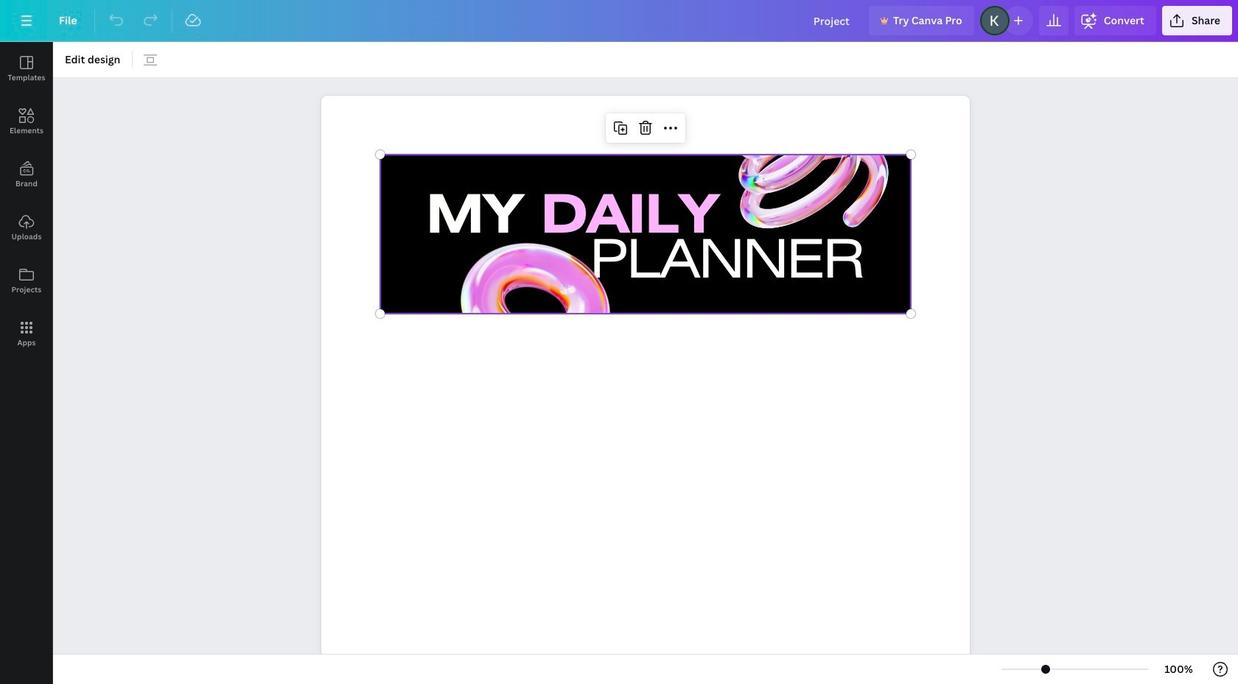 Task type: describe. For each thing, give the bounding box(es) containing it.
Design title text field
[[802, 6, 863, 35]]

side panel tab list
[[0, 42, 53, 360]]

main menu bar
[[0, 0, 1238, 42]]

Zoom button
[[1155, 658, 1203, 682]]



Task type: locate. For each thing, give the bounding box(es) containing it.
None text field
[[321, 88, 970, 685]]



Task type: vqa. For each thing, say whether or not it's contained in the screenshot.
Untitled within the Untitled Design 5 x 8 in
no



